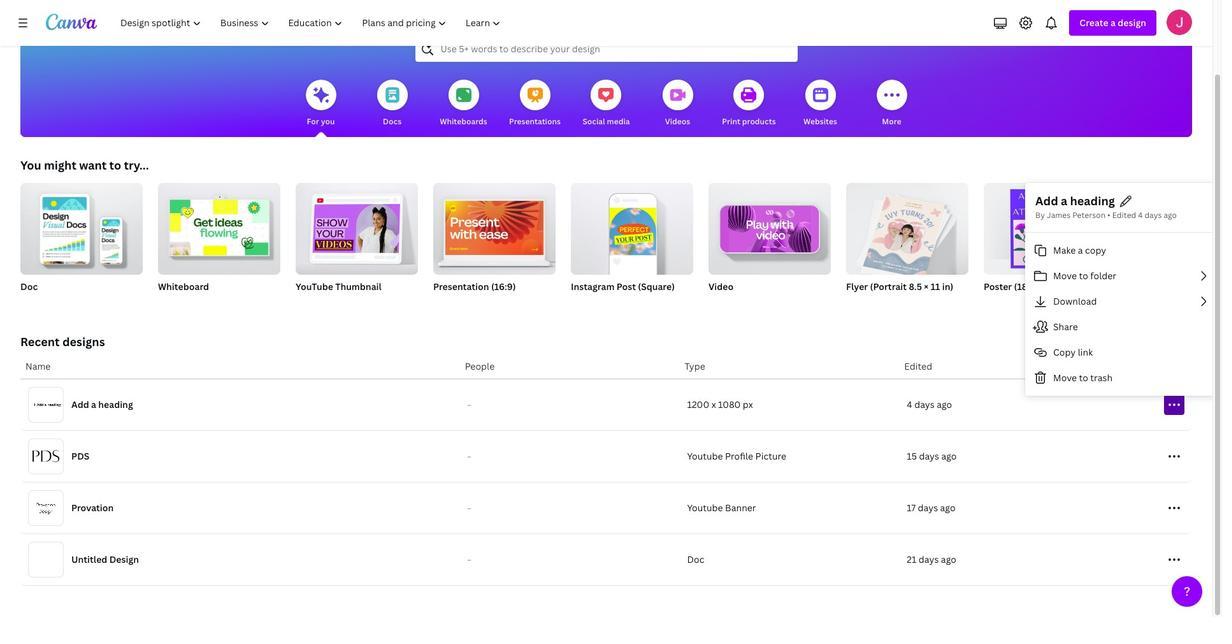 Task type: vqa. For each thing, say whether or not it's contained in the screenshot.


Task type: locate. For each thing, give the bounding box(es) containing it.
add up by
[[1036, 193, 1059, 208]]

1 horizontal spatial doc
[[688, 553, 705, 566]]

ago right 15
[[942, 450, 957, 462]]

poster (18 × 24 in portrait) 18 × 24 in
[[984, 281, 1096, 308]]

pds
[[71, 450, 89, 462]]

0 horizontal spatial 24
[[1000, 297, 1009, 308]]

move for move to folder
[[1054, 270, 1078, 282]]

0 horizontal spatial doc
[[20, 281, 38, 293]]

--
[[468, 402, 472, 408], [468, 453, 472, 460], [468, 505, 472, 511], [468, 557, 472, 563]]

edited up the 4 days ago
[[905, 360, 933, 372]]

profile
[[726, 450, 754, 462]]

products
[[743, 116, 776, 127]]

group for instagram post (square) 'group'
[[571, 178, 694, 275]]

youtube left 'banner' in the right of the page
[[688, 502, 723, 514]]

days right the 21
[[919, 553, 939, 566]]

docs
[[383, 116, 402, 127]]

group for resume group
[[1122, 183, 1223, 280]]

move
[[1054, 270, 1078, 282], [1054, 372, 1078, 384]]

add a heading up by james peterson at the right
[[1036, 193, 1116, 208]]

add a heading up pds
[[71, 398, 133, 411]]

1 horizontal spatial add a heading
[[1036, 193, 1116, 208]]

create
[[1080, 17, 1109, 29]]

4 up the make a copy "button"
[[1139, 210, 1143, 221]]

24 right the 18
[[1000, 297, 1009, 308]]

1 vertical spatial in
[[1011, 297, 1018, 308]]

2 vertical spatial to
[[1080, 372, 1089, 384]]

2 move from the top
[[1054, 372, 1078, 384]]

0 horizontal spatial in
[[1011, 297, 1018, 308]]

youtube left profile
[[688, 450, 723, 462]]

move to trash
[[1054, 372, 1113, 384]]

add
[[1036, 193, 1059, 208], [71, 398, 89, 411]]

1 vertical spatial to
[[1080, 270, 1089, 282]]

poster (18 × 24 in portrait) group
[[984, 183, 1107, 309]]

1080
[[719, 398, 741, 411]]

whiteboard group
[[158, 178, 281, 309]]

0 vertical spatial heading
[[1071, 193, 1116, 208]]

group for presentation (16:9) group
[[434, 178, 556, 275]]

4
[[1139, 210, 1143, 221], [907, 398, 913, 411]]

copy
[[1086, 244, 1107, 256]]

websites
[[804, 116, 838, 127]]

move inside button
[[1054, 270, 1078, 282]]

days up the make a copy "button"
[[1145, 210, 1163, 221]]

move inside 'button'
[[1054, 372, 1078, 384]]

days up 15 days ago
[[915, 398, 935, 411]]

1 vertical spatial move
[[1054, 372, 1078, 384]]

a left design
[[1111, 17, 1116, 29]]

to left folder
[[1080, 270, 1089, 282]]

0 vertical spatial youtube
[[688, 450, 723, 462]]

ago up the make a copy "button"
[[1164, 210, 1178, 221]]

flyer (portrait 8.5 × 11 in)
[[847, 281, 954, 293]]

0 vertical spatial edited
[[1113, 210, 1137, 221]]

share
[[1054, 321, 1079, 333]]

24 right (18
[[1037, 281, 1047, 293]]

a
[[1111, 17, 1116, 29], [1062, 193, 1068, 208], [1079, 244, 1084, 256], [91, 398, 96, 411]]

24
[[1037, 281, 1047, 293], [1000, 297, 1009, 308]]

× left 11
[[925, 281, 929, 293]]

0 horizontal spatial edited
[[905, 360, 933, 372]]

print
[[723, 116, 741, 127]]

1 vertical spatial youtube
[[688, 502, 723, 514]]

you
[[321, 116, 335, 127]]

presentation (16:9) group
[[434, 178, 556, 309]]

to inside button
[[1080, 270, 1089, 282]]

edited 4 days ago
[[1113, 210, 1178, 221]]

0 vertical spatial 24
[[1037, 281, 1047, 293]]

3 -- from the top
[[468, 505, 472, 511]]

heading inside "button"
[[1071, 193, 1116, 208]]

youtube thumbnail group
[[296, 178, 418, 309]]

a left copy
[[1079, 244, 1084, 256]]

15 days ago
[[907, 450, 957, 462]]

picture
[[756, 450, 787, 462]]

thumbnail
[[335, 281, 382, 293]]

to inside 'button'
[[1080, 372, 1089, 384]]

type
[[685, 360, 706, 372]]

to
[[109, 157, 121, 173], [1080, 270, 1089, 282], [1080, 372, 1089, 384]]

1 vertical spatial edited
[[905, 360, 933, 372]]

edited right peterson
[[1113, 210, 1137, 221]]

0 horizontal spatial add
[[71, 398, 89, 411]]

youtube for youtube profile picture
[[688, 450, 723, 462]]

1 vertical spatial 4
[[907, 398, 913, 411]]

in
[[1049, 281, 1057, 293], [1011, 297, 1018, 308]]

edited for edited
[[905, 360, 933, 372]]

group for poster (18 × 24 in portrait) group
[[984, 183, 1107, 275]]

move to folder button
[[1026, 263, 1220, 289]]

days for 21 days ago
[[919, 553, 939, 566]]

0 vertical spatial add
[[1036, 193, 1059, 208]]

edited
[[1113, 210, 1137, 221], [905, 360, 933, 372]]

to left trash
[[1080, 372, 1089, 384]]

a up james on the top right of the page
[[1062, 193, 1068, 208]]

0 vertical spatial doc
[[20, 281, 38, 293]]

youtube for youtube banner
[[688, 502, 723, 514]]

px
[[743, 398, 753, 411]]

a inside dropdown button
[[1111, 17, 1116, 29]]

days for 4 days ago
[[915, 398, 935, 411]]

2 youtube from the top
[[688, 502, 723, 514]]

group for the doc group
[[20, 178, 143, 275]]

2 -- from the top
[[468, 453, 472, 460]]

ago right 17
[[941, 502, 956, 514]]

group for the youtube thumbnail group on the left of the page
[[296, 178, 418, 275]]

15
[[907, 450, 917, 462]]

0 vertical spatial 4
[[1139, 210, 1143, 221]]

ago for 15 days ago
[[942, 450, 957, 462]]

make
[[1054, 244, 1076, 256]]

group for whiteboard group
[[158, 178, 281, 275]]

to left try...
[[109, 157, 121, 173]]

0 horizontal spatial heading
[[98, 398, 133, 411]]

1 move from the top
[[1054, 270, 1078, 282]]

make a copy
[[1054, 244, 1107, 256]]

social media button
[[583, 71, 630, 137]]

1 -- from the top
[[468, 402, 472, 408]]

days right 15
[[920, 450, 940, 462]]

0 horizontal spatial add a heading
[[71, 398, 133, 411]]

share button
[[1026, 314, 1220, 340]]

untitled design
[[71, 553, 139, 566]]

more button
[[877, 71, 908, 137]]

1 horizontal spatial edited
[[1113, 210, 1137, 221]]

1 vertical spatial doc
[[688, 553, 705, 566]]

doc up 'recent'
[[20, 281, 38, 293]]

doc down youtube banner
[[688, 553, 705, 566]]

doc
[[20, 281, 38, 293], [688, 553, 705, 566]]

ago right the 21
[[942, 553, 957, 566]]

doc group
[[20, 178, 143, 309]]

by
[[1036, 210, 1046, 221]]

edited for edited 4 days ago
[[1113, 210, 1137, 221]]

in down (18
[[1011, 297, 1018, 308]]

heading
[[1071, 193, 1116, 208], [98, 398, 133, 411]]

in)
[[943, 281, 954, 293]]

(portrait
[[871, 281, 907, 293]]

instagram post (square) group
[[571, 178, 694, 309]]

1 horizontal spatial ×
[[995, 297, 999, 308]]

youtube
[[688, 450, 723, 462], [688, 502, 723, 514]]

move down make
[[1054, 270, 1078, 282]]

0 vertical spatial move
[[1054, 270, 1078, 282]]

1 horizontal spatial heading
[[1071, 193, 1116, 208]]

add up pds
[[71, 398, 89, 411]]

james peterson image
[[1167, 10, 1193, 35]]

4 up 15
[[907, 398, 913, 411]]

create a design
[[1080, 17, 1147, 29]]

copy
[[1054, 346, 1076, 358]]

video
[[709, 281, 734, 293]]

4 days ago
[[907, 398, 953, 411]]

(square)
[[638, 281, 675, 293]]

days right 17
[[918, 502, 939, 514]]

×
[[925, 281, 929, 293], [1030, 281, 1035, 293], [995, 297, 999, 308]]

in left "portrait)" at right
[[1049, 281, 1057, 293]]

want
[[79, 157, 107, 173]]

videos
[[665, 116, 691, 127]]

1 vertical spatial add
[[71, 398, 89, 411]]

for you button
[[306, 71, 336, 137]]

move down copy
[[1054, 372, 1078, 384]]

ago for 17 days ago
[[941, 502, 956, 514]]

None search field
[[415, 36, 798, 62]]

2 horizontal spatial ×
[[1030, 281, 1035, 293]]

1 youtube from the top
[[688, 450, 723, 462]]

0 vertical spatial in
[[1049, 281, 1057, 293]]

1 horizontal spatial add
[[1036, 193, 1059, 208]]

ago up 15 days ago
[[937, 398, 953, 411]]

group
[[20, 178, 143, 275], [158, 178, 281, 275], [296, 178, 418, 275], [434, 178, 556, 275], [571, 178, 694, 275], [709, 178, 831, 275], [847, 178, 969, 279], [984, 183, 1107, 275], [1122, 183, 1223, 280]]

× right (18
[[1030, 281, 1035, 293]]

× right the 18
[[995, 297, 999, 308]]

add a heading
[[1036, 193, 1116, 208], [71, 398, 133, 411]]

8.5
[[909, 281, 923, 293]]

ago for 21 days ago
[[942, 553, 957, 566]]



Task type: describe. For each thing, give the bounding box(es) containing it.
design
[[109, 553, 139, 566]]

whiteboard
[[158, 281, 209, 293]]

print products button
[[723, 71, 776, 137]]

media
[[607, 116, 630, 127]]

video group
[[709, 178, 831, 309]]

ago for 4 days ago
[[937, 398, 953, 411]]

copy link
[[1054, 346, 1094, 358]]

resume group
[[1122, 183, 1223, 309]]

to for move to folder
[[1080, 270, 1089, 282]]

1 horizontal spatial in
[[1049, 281, 1057, 293]]

1 horizontal spatial 4
[[1139, 210, 1143, 221]]

1 vertical spatial heading
[[98, 398, 133, 411]]

to for move to trash
[[1080, 372, 1089, 384]]

docs button
[[377, 71, 408, 137]]

11
[[931, 281, 941, 293]]

print products
[[723, 116, 776, 127]]

by james peterson
[[1036, 210, 1106, 221]]

presentation
[[434, 281, 489, 293]]

you might want to try...
[[20, 157, 149, 173]]

group for 'video' group
[[709, 178, 831, 275]]

add inside "button"
[[1036, 193, 1059, 208]]

trash
[[1091, 372, 1113, 384]]

youtube
[[296, 281, 333, 293]]

james
[[1048, 210, 1071, 221]]

instagram post (square)
[[571, 281, 675, 293]]

0 vertical spatial to
[[109, 157, 121, 173]]

untitled
[[71, 553, 107, 566]]

make a copy button
[[1026, 238, 1220, 263]]

poster
[[984, 281, 1013, 293]]

you
[[20, 157, 41, 173]]

whiteboards
[[440, 116, 488, 127]]

presentations button
[[509, 71, 561, 137]]

move to folder
[[1054, 270, 1117, 282]]

0 horizontal spatial ×
[[925, 281, 929, 293]]

banner
[[726, 502, 757, 514]]

Search search field
[[441, 37, 772, 61]]

designs
[[62, 334, 105, 349]]

youtube banner
[[688, 502, 757, 514]]

recent
[[20, 334, 60, 349]]

1200
[[688, 398, 710, 411]]

instagram
[[571, 281, 615, 293]]

youtube thumbnail
[[296, 281, 382, 293]]

recent designs
[[20, 334, 105, 349]]

(16:9)
[[492, 281, 516, 293]]

social
[[583, 116, 606, 127]]

17
[[907, 502, 916, 514]]

download
[[1054, 295, 1098, 307]]

group for flyer (portrait 8.5 × 11 in) group
[[847, 178, 969, 279]]

17 days ago
[[907, 502, 956, 514]]

create a design button
[[1070, 10, 1157, 36]]

might
[[44, 157, 76, 173]]

post
[[617, 281, 636, 293]]

doc inside the doc group
[[20, 281, 38, 293]]

add a heading button
[[1036, 193, 1116, 209]]

0 vertical spatial add a heading
[[1036, 193, 1116, 208]]

move for move to trash
[[1054, 372, 1078, 384]]

0 horizontal spatial 4
[[907, 398, 913, 411]]

more
[[883, 116, 902, 127]]

1 horizontal spatial 24
[[1037, 281, 1047, 293]]

presentation (16:9)
[[434, 281, 516, 293]]

days for 15 days ago
[[920, 450, 940, 462]]

-- for banner
[[468, 505, 472, 511]]

whiteboards button
[[440, 71, 488, 137]]

-- for profile
[[468, 453, 472, 460]]

4 -- from the top
[[468, 557, 472, 563]]

try...
[[124, 157, 149, 173]]

flyer (portrait 8.5 × 11 in) group
[[847, 178, 969, 309]]

link
[[1079, 346, 1094, 358]]

18
[[984, 297, 993, 308]]

1 vertical spatial add a heading
[[71, 398, 133, 411]]

for you
[[307, 116, 335, 127]]

x
[[712, 398, 716, 411]]

(18
[[1015, 281, 1028, 293]]

1 vertical spatial 24
[[1000, 297, 1009, 308]]

presentations
[[509, 116, 561, 127]]

for
[[307, 116, 319, 127]]

copy link button
[[1026, 340, 1220, 365]]

a down designs
[[91, 398, 96, 411]]

folder
[[1091, 270, 1117, 282]]

websites button
[[804, 71, 838, 137]]

top level navigation element
[[112, 10, 512, 36]]

name
[[26, 360, 51, 372]]

youtube profile picture
[[688, 450, 787, 462]]

people
[[465, 360, 495, 372]]

move to trash button
[[1026, 365, 1220, 391]]

-- for x
[[468, 402, 472, 408]]

portrait)
[[1059, 281, 1096, 293]]

videos button
[[663, 71, 693, 137]]

21
[[907, 553, 917, 566]]

design
[[1118, 17, 1147, 29]]

21 days ago
[[907, 553, 957, 566]]

social media
[[583, 116, 630, 127]]

days for 17 days ago
[[918, 502, 939, 514]]



